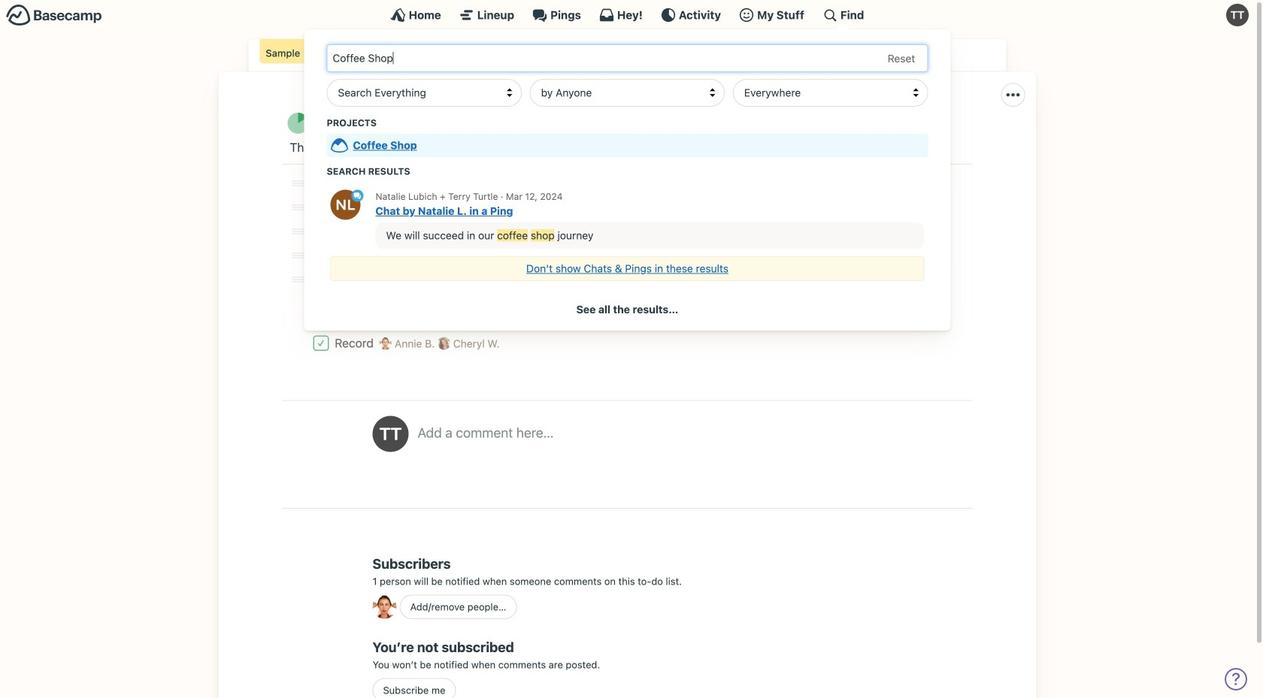 Task type: vqa. For each thing, say whether or not it's contained in the screenshot.
"Someone's activity" link on the top of the page
no



Task type: describe. For each thing, give the bounding box(es) containing it.
breadcrumb element
[[249, 39, 1006, 72]]

keyboard shortcut: ⌘ + / image
[[822, 8, 838, 23]]

Search for… search field
[[327, 44, 928, 72]]

0 vertical spatial cheryl walters image
[[361, 178, 374, 191]]

1 vertical spatial annie bryan image
[[399, 250, 412, 263]]

1 vertical spatial cheryl walters image
[[451, 226, 463, 239]]

switch accounts image
[[6, 4, 102, 27]]

0 vertical spatial annie bryan image
[[392, 274, 405, 287]]

2 vertical spatial cheryl walters image
[[438, 337, 450, 350]]

terry turtle image
[[1226, 4, 1249, 26]]

chat image
[[352, 190, 364, 202]]

1 vertical spatial annie bryan image
[[373, 595, 397, 619]]



Task type: locate. For each thing, give the bounding box(es) containing it.
2 vertical spatial annie bryan image
[[379, 337, 392, 350]]

mar 12, 2024 element
[[506, 191, 563, 202]]

cheryl walters image
[[361, 178, 374, 191], [451, 226, 463, 239], [438, 337, 450, 350]]

0 horizontal spatial annie bryan image
[[379, 337, 392, 350]]

annie bryan image
[[392, 274, 405, 287], [373, 595, 397, 619]]

1 horizontal spatial annie bryan image
[[399, 250, 412, 263]]

2 horizontal spatial annie bryan image
[[540, 202, 552, 215]]

terry turtle image
[[373, 416, 409, 452]]

None reset field
[[880, 49, 923, 68]]

main element
[[0, 0, 1255, 331]]

0 vertical spatial annie bryan image
[[540, 202, 552, 215]]

natalie lubich image
[[330, 190, 361, 220]]

annie bryan image
[[540, 202, 552, 215], [399, 250, 412, 263], [379, 337, 392, 350]]

none reset field inside main 'element'
[[880, 49, 923, 68]]



